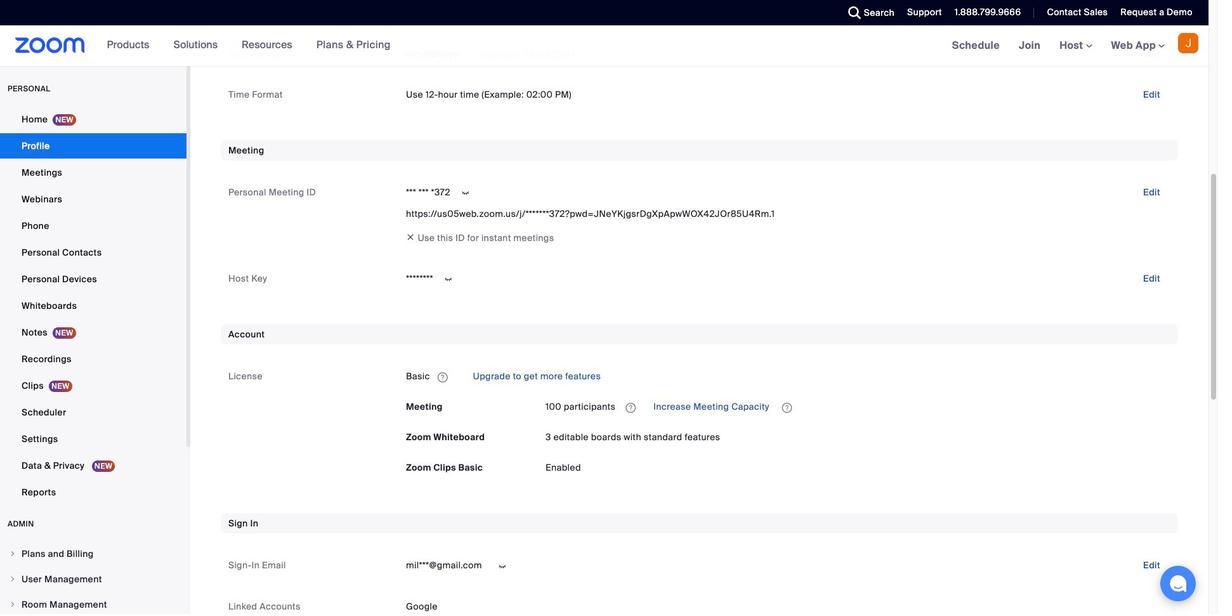 Task type: vqa. For each thing, say whether or not it's contained in the screenshot.
second menu item from the bottom
yes



Task type: locate. For each thing, give the bounding box(es) containing it.
right image for 2nd menu item
[[9, 576, 17, 583]]

menu item
[[0, 542, 187, 566], [0, 568, 187, 592], [0, 593, 187, 614]]

banner
[[0, 25, 1209, 67]]

learn more about your meeting license image
[[622, 402, 640, 414]]

1 vertical spatial menu item
[[0, 568, 187, 592]]

1 right image from the top
[[9, 576, 17, 583]]

right image
[[9, 576, 17, 583], [9, 601, 17, 609]]

0 vertical spatial right image
[[9, 576, 17, 583]]

admin menu menu
[[0, 542, 187, 614]]

2 right image from the top
[[9, 601, 17, 609]]

2 vertical spatial menu item
[[0, 593, 187, 614]]

right image
[[9, 550, 17, 558]]

application
[[406, 367, 1171, 387], [546, 397, 1171, 417]]

personal menu menu
[[0, 107, 187, 507]]

1 vertical spatial application
[[546, 397, 1171, 417]]

2 menu item from the top
[[0, 568, 187, 592]]

1 vertical spatial right image
[[9, 601, 17, 609]]

0 vertical spatial menu item
[[0, 542, 187, 566]]

3 menu item from the top
[[0, 593, 187, 614]]



Task type: describe. For each thing, give the bounding box(es) containing it.
show personal meeting id image
[[456, 187, 476, 199]]

1 menu item from the top
[[0, 542, 187, 566]]

0 vertical spatial application
[[406, 367, 1171, 387]]

profile picture image
[[1179, 33, 1199, 53]]

zoom logo image
[[15, 37, 85, 53]]

show host key image
[[439, 274, 459, 285]]

right image for 1st menu item from the bottom
[[9, 601, 17, 609]]

learn more about your license type image
[[437, 373, 449, 382]]

open chat image
[[1170, 575, 1188, 593]]

product information navigation
[[85, 25, 400, 66]]

meetings navigation
[[943, 25, 1209, 67]]



